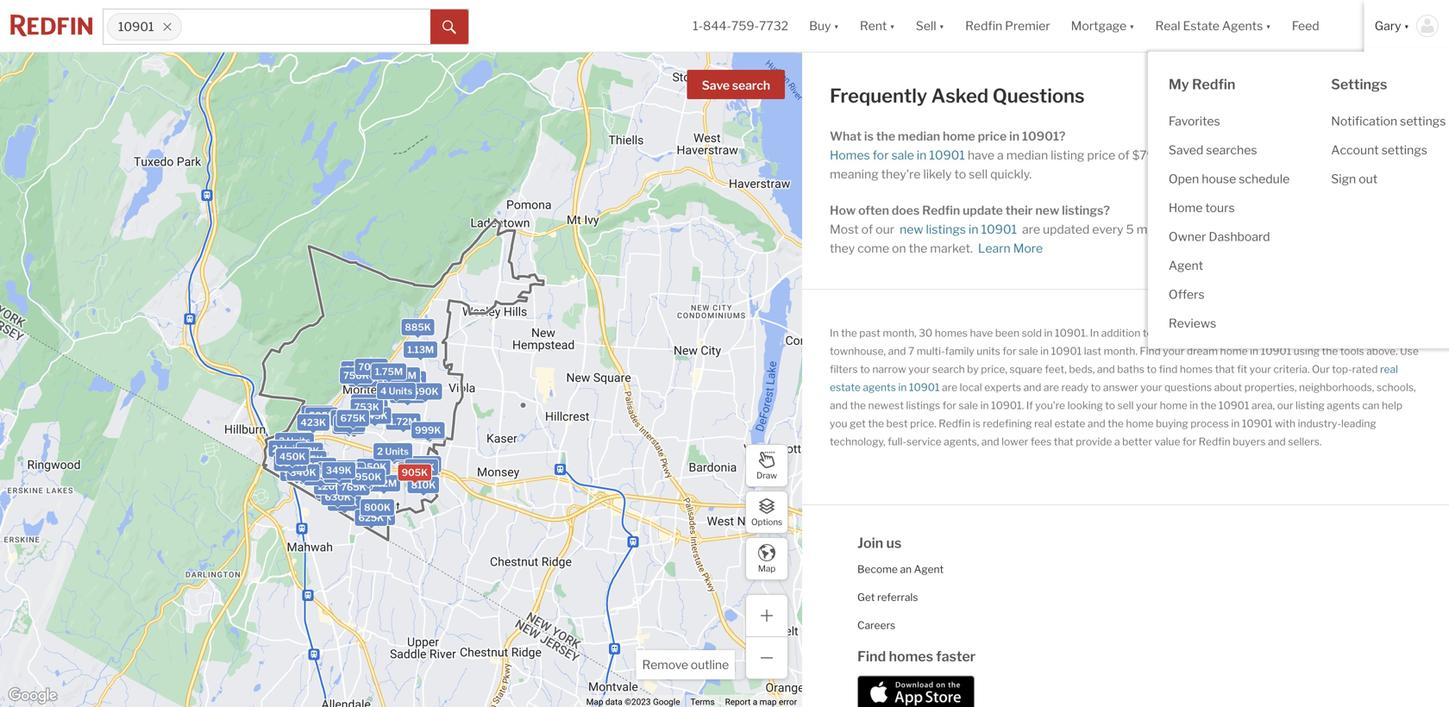 Task type: locate. For each thing, give the bounding box(es) containing it.
0 horizontal spatial that
[[1054, 436, 1074, 448]]

account settings
[[1332, 143, 1428, 157]]

305k
[[328, 469, 354, 481], [327, 470, 354, 481]]

in down the local
[[981, 399, 989, 412]]

is up agents,
[[973, 418, 981, 430]]

▾ for sell ▾
[[939, 18, 945, 33]]

agents
[[1223, 18, 1264, 33]]

425k up "340k"
[[298, 454, 323, 465]]

real inside "real estate agents in"
[[1381, 363, 1399, 376]]

homes inside . some of these homes are hot homes, meaning they're likely to sell quickly.
[[1261, 148, 1300, 163]]

0 horizontal spatial our
[[876, 222, 895, 237]]

have up the units
[[970, 327, 994, 339]]

your up buying
[[1137, 399, 1158, 412]]

dialog containing my redfin
[[1149, 52, 1450, 349]]

10901 down 10901.
[[1052, 345, 1082, 358]]

agent right an
[[914, 563, 944, 576]]

450k
[[381, 448, 408, 460], [280, 452, 306, 463]]

450k up 801k
[[381, 448, 408, 460]]

google image
[[4, 685, 61, 708]]

1 horizontal spatial 475k
[[336, 466, 362, 477]]

a inside redfin is redefining real estate and the home buying process in 10901 with industry-leading technology, full-service agents, and lower fees that provide a better value for redfin buyers and sellers.
[[1115, 436, 1121, 448]]

technology,
[[830, 436, 886, 448]]

the up process
[[1201, 399, 1217, 412]]

0 horizontal spatial search
[[732, 78, 771, 93]]

1 vertical spatial a
[[1115, 436, 1121, 448]]

agents inside if you're looking to sell your home in the 10901 area, our listing agents can help you get the best price.
[[1328, 399, 1361, 412]]

sell ▾ button
[[916, 0, 945, 52]]

lower
[[1002, 436, 1029, 448]]

0 vertical spatial price
[[978, 129, 1007, 144]]

listing down 10901?
[[1051, 148, 1085, 163]]

searches
[[1207, 143, 1258, 157]]

that
[[1216, 363, 1235, 376], [1054, 436, 1074, 448]]

process
[[1191, 418, 1230, 430]]

1 vertical spatial estate
[[1055, 418, 1086, 430]]

0 vertical spatial .
[[1172, 148, 1174, 163]]

1 horizontal spatial you
[[1201, 222, 1222, 237]]

local
[[960, 381, 983, 394]]

redfin
[[966, 18, 1003, 33], [1193, 76, 1236, 93], [923, 203, 961, 218], [939, 418, 971, 430], [1199, 436, 1231, 448]]

can left see
[[1225, 222, 1245, 237]]

homes inside the use filters to narrow your search by price, square feet, beds, and baths to find homes that fit your criteria.
[[1180, 363, 1213, 376]]

0 horizontal spatial sale
[[892, 148, 915, 163]]

to right ready
[[1091, 381, 1101, 394]]

1.72m
[[390, 416, 417, 428]]

1 horizontal spatial estate
[[1055, 418, 1086, 430]]

estate down looking
[[1055, 418, 1086, 430]]

estate down filters
[[830, 381, 861, 394]]

0 horizontal spatial real
[[1035, 418, 1053, 430]]

4
[[381, 386, 387, 397]]

415k
[[332, 467, 356, 478]]

.
[[1172, 148, 1174, 163], [1022, 399, 1024, 412]]

0 vertical spatial that
[[1216, 363, 1235, 376]]

likely
[[924, 167, 952, 182]]

listings up price.
[[907, 399, 941, 412]]

last
[[1085, 345, 1102, 358]]

some
[[1177, 148, 1210, 163]]

owner dashboard
[[1169, 230, 1271, 244]]

find homes faster
[[858, 648, 976, 665]]

10901 up price.
[[910, 381, 940, 394]]

2 horizontal spatial new
[[1270, 222, 1294, 237]]

140k
[[336, 481, 361, 492]]

0 horizontal spatial median
[[898, 129, 941, 144]]

1 vertical spatial settings
[[1382, 143, 1428, 157]]

1 vertical spatial search
[[933, 363, 965, 376]]

are left hot at right
[[1302, 148, 1320, 163]]

1 vertical spatial price
[[1088, 148, 1116, 163]]

1 horizontal spatial can
[[1363, 399, 1380, 412]]

0 horizontal spatial you
[[830, 418, 848, 430]]

the up 'get' on the bottom of page
[[850, 399, 866, 412]]

in the past month, 30 homes have been sold in 10901.
[[830, 327, 1091, 339]]

1 ▾ from the left
[[834, 18, 840, 33]]

price up homes for sale in 10901 have a median listing price of $799k
[[978, 129, 1007, 144]]

to down answer
[[1106, 399, 1116, 412]]

83k
[[300, 446, 320, 457]]

fit
[[1238, 363, 1248, 376]]

1 vertical spatial listing
[[1296, 399, 1325, 412]]

0 vertical spatial you
[[1201, 222, 1222, 237]]

10901,
[[1203, 327, 1236, 339]]

1 horizontal spatial real
[[1381, 363, 1399, 376]]

0 horizontal spatial new
[[900, 222, 924, 237]]

homes left soon
[[1297, 222, 1335, 237]]

in inside redfin is redefining real estate and the home buying process in 10901 with industry-leading technology, full-service agents, and lower fees that provide a better value for redfin buyers and sellers.
[[1232, 418, 1240, 430]]

1 vertical spatial sell
[[1118, 399, 1134, 412]]

1 in from the left
[[830, 327, 839, 339]]

2 horizontal spatial sale
[[1019, 345, 1039, 358]]

listing up industry-
[[1296, 399, 1325, 412]]

120k
[[318, 481, 342, 492]]

1 horizontal spatial .
[[1172, 148, 1174, 163]]

redfin inside dialog
[[1193, 76, 1236, 93]]

if you're looking to sell your home in the 10901 area, our listing agents can help you get the best price.
[[830, 399, 1403, 430]]

10901 left remove 10901 image
[[118, 19, 154, 34]]

find for find homes faster
[[858, 648, 886, 665]]

and inside the use filters to narrow your search by price, square feet, beds, and baths to find homes that fit your criteria.
[[1098, 363, 1116, 376]]

0 horizontal spatial find
[[858, 648, 886, 665]]

1 horizontal spatial sell
[[1118, 399, 1134, 412]]

of left $799k
[[1119, 148, 1130, 163]]

sell
[[969, 167, 988, 182], [1118, 399, 1134, 412]]

find down careers button in the right bottom of the page
[[858, 648, 886, 665]]

1 vertical spatial find
[[858, 648, 886, 665]]

0 horizontal spatial is
[[865, 129, 874, 144]]

as right soon
[[1383, 222, 1396, 237]]

our up with
[[1278, 399, 1294, 412]]

get referrals button
[[858, 591, 919, 604]]

245k
[[320, 482, 346, 493]]

975k
[[417, 426, 442, 438]]

are inside . some of these homes are hot homes, meaning they're likely to sell quickly.
[[1302, 148, 1320, 163]]

0 vertical spatial can
[[1225, 222, 1245, 237]]

0 horizontal spatial listing
[[1051, 148, 1085, 163]]

1 vertical spatial agents
[[1328, 399, 1361, 412]]

and up the if
[[1024, 381, 1042, 394]]

0 horizontal spatial sell
[[969, 167, 988, 182]]

839k
[[345, 364, 371, 376]]

10901 up "criteria."
[[1261, 345, 1292, 358]]

700k
[[358, 362, 385, 373], [332, 498, 358, 509]]

0 vertical spatial real
[[1381, 363, 1399, 376]]

0 vertical spatial sell
[[969, 167, 988, 182]]

have up quickly.
[[968, 148, 995, 163]]

▾ for gary ▾
[[1405, 18, 1410, 33]]

795k
[[344, 477, 369, 488]]

1 horizontal spatial search
[[933, 363, 965, 376]]

beds,
[[1070, 363, 1095, 376]]

and left 7 at right
[[889, 345, 906, 358]]

saved searches
[[1169, 143, 1258, 157]]

real down above.
[[1381, 363, 1399, 376]]

homes down dream on the right of the page
[[1180, 363, 1213, 376]]

0 vertical spatial our
[[876, 222, 895, 237]]

new down does
[[900, 222, 924, 237]]

0 horizontal spatial 700k
[[332, 498, 358, 509]]

fees
[[1031, 436, 1052, 448]]

and down the last
[[1098, 363, 1116, 376]]

the right what on the right top
[[877, 129, 896, 144]]

1 horizontal spatial in
[[1091, 327, 1100, 339]]

. inside . some of these homes are hot homes, meaning they're likely to sell quickly.
[[1172, 148, 1174, 163]]

redfin up the most of our new listings in 10901
[[923, 203, 961, 218]]

narrow
[[873, 363, 907, 376]]

0 vertical spatial agents
[[863, 381, 897, 394]]

the right on
[[909, 241, 928, 256]]

in down narrow
[[899, 381, 907, 394]]

0 vertical spatial 425k
[[298, 454, 323, 465]]

is inside redfin is redefining real estate and the home buying process in 10901 with industry-leading technology, full-service agents, and lower fees that provide a better value for redfin buyers and sellers.
[[973, 418, 981, 430]]

settings down notification settings
[[1382, 143, 1428, 157]]

dream
[[1187, 345, 1219, 358]]

844-
[[703, 18, 732, 33]]

new
[[1036, 203, 1060, 218], [900, 222, 924, 237], [1270, 222, 1294, 237]]

you left 'get' on the bottom of page
[[830, 418, 848, 430]]

my redfin
[[1169, 76, 1236, 93]]

1 horizontal spatial listing
[[1296, 399, 1325, 412]]

0 horizontal spatial in
[[830, 327, 839, 339]]

premier
[[1006, 18, 1051, 33]]

remove 10901 image
[[162, 22, 173, 32]]

in up the last
[[1091, 327, 1100, 339]]

help
[[1383, 399, 1403, 412]]

1 horizontal spatial price
[[1088, 148, 1116, 163]]

1 vertical spatial sale
[[1019, 345, 1039, 358]]

tools
[[1341, 345, 1365, 358]]

their
[[1006, 203, 1033, 218]]

in inside the are local experts and are ready to answer your questions about properties, neighborhoods, schools, and the newest listings for sale in
[[981, 399, 989, 412]]

homes
[[830, 148, 870, 163]]

faster
[[937, 648, 976, 665]]

price,
[[981, 363, 1008, 376]]

dialog
[[1149, 52, 1450, 349]]

1 horizontal spatial as
[[1383, 222, 1396, 237]]

redfin inside button
[[966, 18, 1003, 33]]

in up townhouse,
[[830, 327, 839, 339]]

map region
[[0, 26, 882, 708]]

the inside the are local experts and are ready to answer your questions about properties, neighborhoods, schools, and the newest listings for sale in
[[850, 399, 866, 412]]

349k
[[326, 465, 352, 477]]

to inside . some of these homes are hot homes, meaning they're likely to sell quickly.
[[955, 167, 967, 182]]

to right likely
[[955, 167, 967, 182]]

None search field
[[182, 9, 431, 44]]

1 horizontal spatial 450k
[[381, 448, 408, 460]]

in up buyers at the bottom right of page
[[1232, 418, 1240, 430]]

1 vertical spatial that
[[1054, 436, 1074, 448]]

are updated every 5 minutes so you can see new homes as soon as they come on the market.
[[830, 222, 1396, 256]]

for right value
[[1183, 436, 1197, 448]]

agent up offers
[[1169, 258, 1204, 273]]

0 vertical spatial listings
[[926, 222, 966, 237]]

price left $799k
[[1088, 148, 1116, 163]]

of up the house
[[1212, 148, 1224, 163]]

can left help
[[1363, 399, 1380, 412]]

753k
[[354, 402, 380, 413]]

for inside redfin is redefining real estate and the home buying process in 10901 with industry-leading technology, full-service agents, and lower fees that provide a better value for redfin buyers and sellers.
[[1183, 436, 1197, 448]]

to
[[955, 167, 967, 182], [1143, 327, 1153, 339], [860, 363, 871, 376], [1147, 363, 1157, 376], [1091, 381, 1101, 394], [1106, 399, 1116, 412]]

search right save
[[732, 78, 771, 93]]

listings up market.
[[926, 222, 966, 237]]

1 horizontal spatial is
[[973, 418, 981, 430]]

750k
[[344, 370, 369, 382]]

search down family
[[933, 363, 965, 376]]

area,
[[1252, 399, 1276, 412]]

submit search image
[[443, 20, 457, 34]]

0 vertical spatial settings
[[1401, 114, 1447, 129]]

1 vertical spatial .
[[1022, 399, 1024, 412]]

questions
[[993, 84, 1085, 107]]

saved
[[1169, 143, 1204, 157]]

1 horizontal spatial a
[[1115, 436, 1121, 448]]

2 horizontal spatial of
[[1212, 148, 1224, 163]]

our down often
[[876, 222, 895, 237]]

0 horizontal spatial can
[[1225, 222, 1245, 237]]

1 vertical spatial is
[[973, 418, 981, 430]]

are up you're
[[1044, 381, 1060, 394]]

1 horizontal spatial that
[[1216, 363, 1235, 376]]

your inside if you're looking to sell your home in the 10901 area, our listing agents can help you get the best price.
[[1137, 399, 1158, 412]]

what
[[830, 129, 862, 144]]

you inside if you're looking to sell your home in the 10901 area, our listing agents can help you get the best price.
[[830, 418, 848, 430]]

1 horizontal spatial 700k
[[358, 362, 385, 373]]

new up updated
[[1036, 203, 1060, 218]]

1 vertical spatial our
[[1278, 399, 1294, 412]]

0 vertical spatial agent
[[1169, 258, 1204, 273]]

can
[[1225, 222, 1245, 237], [1363, 399, 1380, 412]]

home up better
[[1127, 418, 1154, 430]]

estate inside "real estate agents in"
[[830, 381, 861, 394]]

real
[[1156, 18, 1181, 33]]

settings
[[1401, 114, 1447, 129], [1382, 143, 1428, 157]]

10901 down 'area,'
[[1243, 418, 1273, 430]]

median up they're
[[898, 129, 941, 144]]

what is the median home price in 10901?
[[830, 129, 1066, 144]]

▾ right buy
[[834, 18, 840, 33]]

your inside the are local experts and are ready to answer your questions about properties, neighborhoods, schools, and the newest listings for sale in
[[1141, 381, 1163, 394]]

real up fees
[[1035, 418, 1053, 430]]

are inside are updated every 5 minutes so you can see new homes as soon as they come on the market.
[[1023, 222, 1041, 237]]

0 vertical spatial find
[[1140, 345, 1161, 358]]

settings for account settings
[[1382, 143, 1428, 157]]

in down how often does redfin update their new listings?
[[969, 222, 979, 237]]

1 vertical spatial can
[[1363, 399, 1380, 412]]

4 ▾ from the left
[[1130, 18, 1135, 33]]

1-844-759-7732
[[693, 18, 789, 33]]

see
[[1247, 222, 1268, 237]]

700k down 775k
[[332, 498, 358, 509]]

that right fees
[[1054, 436, 1074, 448]]

1 as from the left
[[1338, 222, 1350, 237]]

0 horizontal spatial agents
[[863, 381, 897, 394]]

learn more link
[[979, 241, 1043, 256]]

2.42m
[[387, 370, 417, 381]]

0 horizontal spatial a
[[998, 148, 1004, 163]]

2 ▾ from the left
[[890, 18, 896, 33]]

0 horizontal spatial 450k
[[280, 452, 306, 463]]

2 as from the left
[[1383, 222, 1396, 237]]

1 vertical spatial 425k
[[308, 472, 333, 483]]

using
[[1294, 345, 1320, 358]]

0 vertical spatial a
[[998, 148, 1004, 163]]

sell down answer
[[1118, 399, 1134, 412]]

homes up family
[[935, 327, 968, 339]]

1 horizontal spatial new
[[1036, 203, 1060, 218]]

as left soon
[[1338, 222, 1350, 237]]

by
[[968, 363, 979, 376]]

in down questions
[[1190, 399, 1199, 412]]

tours
[[1206, 201, 1236, 215]]

0 vertical spatial search
[[732, 78, 771, 93]]

1 horizontal spatial median
[[1007, 148, 1049, 163]]

for up they're
[[873, 148, 889, 163]]

find up find
[[1140, 345, 1161, 358]]

1 horizontal spatial our
[[1278, 399, 1294, 412]]

that left fit
[[1216, 363, 1235, 376]]

is right what on the right top
[[865, 129, 874, 144]]

real estate agents in
[[830, 363, 1399, 394]]

1 horizontal spatial agents
[[1328, 399, 1361, 412]]

0 vertical spatial 700k
[[358, 362, 385, 373]]

for inside the are local experts and are ready to answer your questions about properties, neighborhoods, schools, and the newest listings for sale in
[[943, 399, 957, 412]]

homes inside are updated every 5 minutes so you can see new homes as soon as they come on the market.
[[1297, 222, 1335, 237]]

is for what
[[865, 129, 874, 144]]

in up "feet,"
[[1041, 345, 1049, 358]]

agents up 'newest'
[[863, 381, 897, 394]]

0 horizontal spatial of
[[862, 222, 874, 237]]

1 horizontal spatial sale
[[959, 399, 979, 412]]

rent
[[860, 18, 887, 33]]

0 horizontal spatial as
[[1338, 222, 1350, 237]]

1 vertical spatial real
[[1035, 418, 1053, 430]]

1 vertical spatial have
[[970, 327, 994, 339]]

0 vertical spatial is
[[865, 129, 874, 144]]

our inside if you're looking to sell your home in the 10901 area, our listing agents can help you get the best price.
[[1278, 399, 1294, 412]]

0 horizontal spatial estate
[[830, 381, 861, 394]]

3 ▾ from the left
[[939, 18, 945, 33]]

1 vertical spatial you
[[830, 418, 848, 430]]

10901.
[[1055, 327, 1088, 339]]

430k
[[397, 374, 423, 385]]

sold
[[1022, 327, 1042, 339]]

425k
[[298, 454, 323, 465], [308, 472, 333, 483]]

a up quickly.
[[998, 148, 1004, 163]]

1-844-759-7732 link
[[693, 18, 789, 33]]

in for in the past month, 30 homes have been sold in 10901.
[[830, 327, 839, 339]]

of up come
[[862, 222, 874, 237]]

2 in from the left
[[1091, 327, 1100, 339]]

month,
[[883, 327, 917, 339]]

join us
[[858, 535, 902, 552]]

estate
[[830, 381, 861, 394], [1055, 418, 1086, 430]]

0 vertical spatial estate
[[830, 381, 861, 394]]

redfin right my
[[1193, 76, 1236, 93]]

favorites
[[1169, 114, 1221, 129]]

find
[[1160, 363, 1178, 376]]

value
[[1155, 436, 1181, 448]]

6 ▾ from the left
[[1405, 18, 1410, 33]]

saved searches link
[[1149, 136, 1311, 165]]

download the redfin app on the apple app store image
[[858, 676, 975, 708]]

home up buying
[[1160, 399, 1188, 412]]

in for in addition to houses in 10901, there
[[1091, 327, 1100, 339]]

your down find
[[1141, 381, 1163, 394]]

1 horizontal spatial of
[[1119, 148, 1130, 163]]

1 vertical spatial listings
[[907, 399, 941, 412]]

sale up square
[[1019, 345, 1039, 358]]

1 horizontal spatial agent
[[1169, 258, 1204, 273]]

1 horizontal spatial find
[[1140, 345, 1161, 358]]

settings
[[1332, 76, 1388, 93]]

1 vertical spatial agent
[[914, 563, 944, 576]]

open house schedule link
[[1149, 165, 1311, 194]]



Task type: describe. For each thing, give the bounding box(es) containing it.
to left the "houses"
[[1143, 327, 1153, 339]]

to inside the are local experts and are ready to answer your questions about properties, neighborhoods, schools, and the newest listings for sale in
[[1091, 381, 1101, 394]]

learn
[[979, 241, 1011, 256]]

to down townhouse,
[[860, 363, 871, 376]]

settings for notification settings
[[1401, 114, 1447, 129]]

join
[[858, 535, 884, 552]]

every
[[1093, 222, 1124, 237]]

more
[[1014, 241, 1043, 256]]

0 horizontal spatial 650k
[[360, 462, 387, 473]]

frequently asked questions
[[830, 84, 1085, 107]]

10901 up learn
[[982, 222, 1017, 237]]

referrals
[[878, 591, 919, 604]]

1 vertical spatial median
[[1007, 148, 1049, 163]]

home down 'asked'
[[943, 129, 976, 144]]

ready
[[1062, 381, 1089, 394]]

575k
[[334, 413, 360, 424]]

agents inside "real estate agents in"
[[863, 381, 897, 394]]

feed
[[1293, 18, 1320, 33]]

and down with
[[1269, 436, 1287, 448]]

to inside if you're looking to sell your home in the 10901 area, our listing agents can help you get the best price.
[[1106, 399, 1116, 412]]

0 vertical spatial median
[[898, 129, 941, 144]]

you inside are updated every 5 minutes so you can see new homes as soon as they come on the market.
[[1201, 222, 1222, 237]]

soon
[[1353, 222, 1381, 237]]

the inside are updated every 5 minutes so you can see new homes as soon as they come on the market.
[[909, 241, 928, 256]]

experts
[[985, 381, 1022, 394]]

and down filters
[[830, 399, 848, 412]]

610k
[[337, 418, 362, 430]]

industry-
[[1298, 418, 1342, 430]]

listing inside if you're looking to sell your home in the 10901 area, our listing agents can help you get the best price.
[[1296, 399, 1325, 412]]

agents,
[[944, 436, 980, 448]]

1 horizontal spatial 650k
[[409, 462, 435, 473]]

885k
[[405, 322, 431, 333]]

offers link
[[1149, 280, 1311, 309]]

your down the "houses"
[[1164, 345, 1185, 358]]

often
[[859, 203, 890, 218]]

open
[[1169, 172, 1200, 186]]

estate
[[1184, 18, 1220, 33]]

1 townhouse,
[[830, 327, 1373, 358]]

is for redfin
[[973, 418, 981, 430]]

are local experts and are ready to answer your questions about properties, neighborhoods, schools, and the newest listings for sale in
[[830, 381, 1417, 412]]

can inside are updated every 5 minutes so you can see new homes as soon as they come on the market.
[[1225, 222, 1245, 237]]

the up townhouse,
[[841, 327, 858, 339]]

if
[[1027, 399, 1034, 412]]

listings inside the are local experts and are ready to answer your questions about properties, neighborhoods, schools, and the newest listings for sale in
[[907, 399, 941, 412]]

that inside the use filters to narrow your search by price, square feet, beds, and baths to find homes that fit your criteria.
[[1216, 363, 1235, 376]]

gary ▾
[[1375, 18, 1410, 33]]

1 vertical spatial 700k
[[332, 498, 358, 509]]

schedule
[[1239, 172, 1290, 186]]

careers
[[858, 620, 896, 632]]

▾ for buy ▾
[[834, 18, 840, 33]]

come
[[858, 241, 890, 256]]

your right fit
[[1250, 363, 1272, 376]]

in up homes for sale in 10901 have a median listing price of $799k
[[1010, 129, 1020, 144]]

130k
[[336, 475, 361, 486]]

3
[[322, 465, 329, 476]]

0 horizontal spatial price
[[978, 129, 1007, 144]]

favorites link
[[1149, 107, 1311, 136]]

10901 down what is the median home price in 10901?
[[930, 148, 966, 163]]

search inside the use filters to narrow your search by price, square feet, beds, and baths to find homes that fit your criteria.
[[933, 363, 965, 376]]

become
[[858, 563, 898, 576]]

255k
[[330, 476, 355, 487]]

been
[[996, 327, 1020, 339]]

sell inside . some of these homes are hot homes, meaning they're likely to sell quickly.
[[969, 167, 988, 182]]

homes for sale in 10901 have a median listing price of $799k
[[830, 148, 1172, 163]]

0 vertical spatial have
[[968, 148, 995, 163]]

10901 .
[[992, 399, 1027, 412]]

are left the local
[[942, 381, 958, 394]]

▾ for rent ▾
[[890, 18, 896, 33]]

redfin premier button
[[955, 0, 1061, 52]]

remove
[[642, 658, 689, 673]]

buyers
[[1233, 436, 1266, 448]]

640k
[[357, 462, 384, 473]]

best
[[887, 418, 908, 430]]

the right 'get' on the bottom of page
[[868, 418, 885, 430]]

minutes
[[1137, 222, 1183, 237]]

home inside if you're looking to sell your home in the 10901 area, our listing agents can help you get the best price.
[[1160, 399, 1188, 412]]

sellers.
[[1289, 436, 1322, 448]]

10901 inside redfin is redefining real estate and the home buying process in 10901 with industry-leading technology, full-service agents, and lower fees that provide a better value for redfin buyers and sellers.
[[1243, 418, 1273, 430]]

past
[[860, 327, 881, 339]]

asked
[[932, 84, 989, 107]]

in up likely
[[917, 148, 927, 163]]

837k
[[355, 398, 380, 409]]

that inside redfin is redefining real estate and the home buying process in 10901 with industry-leading technology, full-service agents, and lower fees that provide a better value for redfin buyers and sellers.
[[1054, 436, 1074, 448]]

buy
[[810, 18, 831, 33]]

find for find your dream home in 10901 using the tools above.
[[1140, 345, 1161, 358]]

955k
[[358, 402, 384, 414]]

the inside redfin is redefining real estate and the home buying process in 10901 with industry-leading technology, full-service agents, and lower fees that provide a better value for redfin buyers and sellers.
[[1108, 418, 1124, 430]]

homes,
[[1346, 148, 1389, 163]]

sale inside the are local experts and are ready to answer your questions about properties, neighborhoods, schools, and the newest listings for sale in
[[959, 399, 979, 412]]

open house schedule
[[1169, 172, 1290, 186]]

redfin up agents,
[[939, 418, 971, 430]]

to left find
[[1147, 363, 1157, 376]]

of inside . some of these homes are hot homes, meaning they're likely to sell quickly.
[[1212, 148, 1224, 163]]

remove outline button
[[636, 651, 735, 680]]

baths
[[1118, 363, 1145, 376]]

and 7 multi-family units for sale in 10901 last month.
[[889, 345, 1140, 358]]

save
[[702, 78, 730, 93]]

1
[[1368, 327, 1373, 339]]

my
[[1169, 76, 1190, 93]]

your down 7 at right
[[909, 363, 931, 376]]

townhouse,
[[830, 345, 886, 358]]

draw
[[757, 471, 778, 481]]

rated
[[1353, 363, 1379, 376]]

0 horizontal spatial agent
[[914, 563, 944, 576]]

agent link
[[1149, 252, 1311, 280]]

reviews
[[1169, 316, 1217, 331]]

0 horizontal spatial .
[[1022, 399, 1024, 412]]

become an agent button
[[858, 563, 944, 576]]

these
[[1227, 148, 1259, 163]]

580k
[[348, 466, 375, 477]]

questions
[[1165, 381, 1213, 394]]

redfin down process
[[1199, 436, 1231, 448]]

new inside are updated every 5 minutes so you can see new homes as soon as they come on the market.
[[1270, 222, 1294, 237]]

. some of these homes are hot homes, meaning they're likely to sell quickly.
[[830, 148, 1389, 182]]

home up fit
[[1221, 345, 1248, 358]]

the up our
[[1323, 345, 1339, 358]]

buy ▾ button
[[799, 0, 850, 52]]

810k
[[411, 480, 436, 491]]

10901 up redefining on the bottom of page
[[992, 399, 1022, 412]]

1.10m
[[352, 373, 379, 384]]

on
[[892, 241, 907, 256]]

search inside save search button
[[732, 78, 771, 93]]

buying
[[1156, 418, 1189, 430]]

0 vertical spatial sale
[[892, 148, 915, 163]]

agent inside agent link
[[1169, 258, 1204, 273]]

595k
[[309, 410, 335, 422]]

and left lower
[[982, 436, 1000, 448]]

square
[[1010, 363, 1043, 376]]

and up the provide
[[1088, 418, 1106, 430]]

in up dream on the right of the page
[[1193, 327, 1201, 339]]

0 horizontal spatial 475k
[[293, 459, 318, 471]]

provide
[[1076, 436, 1113, 448]]

sell inside if you're looking to sell your home in the 10901 area, our listing agents can help you get the best price.
[[1118, 399, 1134, 412]]

owner
[[1169, 230, 1207, 244]]

service
[[907, 436, 942, 448]]

get
[[850, 418, 866, 430]]

5 ▾ from the left
[[1266, 18, 1272, 33]]

notification settings
[[1332, 114, 1447, 129]]

our
[[1313, 363, 1330, 376]]

in down there
[[1251, 345, 1259, 358]]

525k
[[284, 468, 310, 479]]

690k
[[412, 386, 439, 397]]

how often does redfin update their new listings?
[[830, 203, 1111, 218]]

frequently
[[830, 84, 928, 107]]

real estate agents ▾ button
[[1146, 0, 1282, 52]]

in right sold
[[1045, 327, 1053, 339]]

in inside "real estate agents in"
[[899, 381, 907, 394]]

gary
[[1375, 18, 1402, 33]]

home inside redfin is redefining real estate and the home buying process in 10901 with industry-leading technology, full-service agents, and lower fees that provide a better value for redfin buyers and sellers.
[[1127, 418, 1154, 430]]

estate inside redfin is redefining real estate and the home buying process in 10901 with industry-leading technology, full-service agents, and lower fees that provide a better value for redfin buyers and sellers.
[[1055, 418, 1086, 430]]

can inside if you're looking to sell your home in the 10901 area, our listing agents can help you get the best price.
[[1363, 399, 1380, 412]]

use filters to narrow your search by price, square feet, beds, and baths to find homes that fit your criteria.
[[830, 345, 1419, 376]]

0 vertical spatial listing
[[1051, 148, 1085, 163]]

10901 inside if you're looking to sell your home in the 10901 area, our listing agents can help you get the best price.
[[1219, 399, 1250, 412]]

schools,
[[1377, 381, 1417, 394]]

real inside redfin is redefining real estate and the home buying process in 10901 with industry-leading technology, full-service agents, and lower fees that provide a better value for redfin buyers and sellers.
[[1035, 418, 1053, 430]]

homes up download the redfin app on the apple app store image in the bottom right of the page
[[889, 648, 934, 665]]

▾ for mortgage ▾
[[1130, 18, 1135, 33]]

an
[[901, 563, 912, 576]]

in inside if you're looking to sell your home in the 10901 area, our listing agents can help you get the best price.
[[1190, 399, 1199, 412]]

for down been
[[1003, 345, 1017, 358]]

top-
[[1333, 363, 1353, 376]]



Task type: vqa. For each thing, say whether or not it's contained in the screenshot.
second Photo of 4503 Hamilton St #1, San Diego, CA 92116 from right
no



